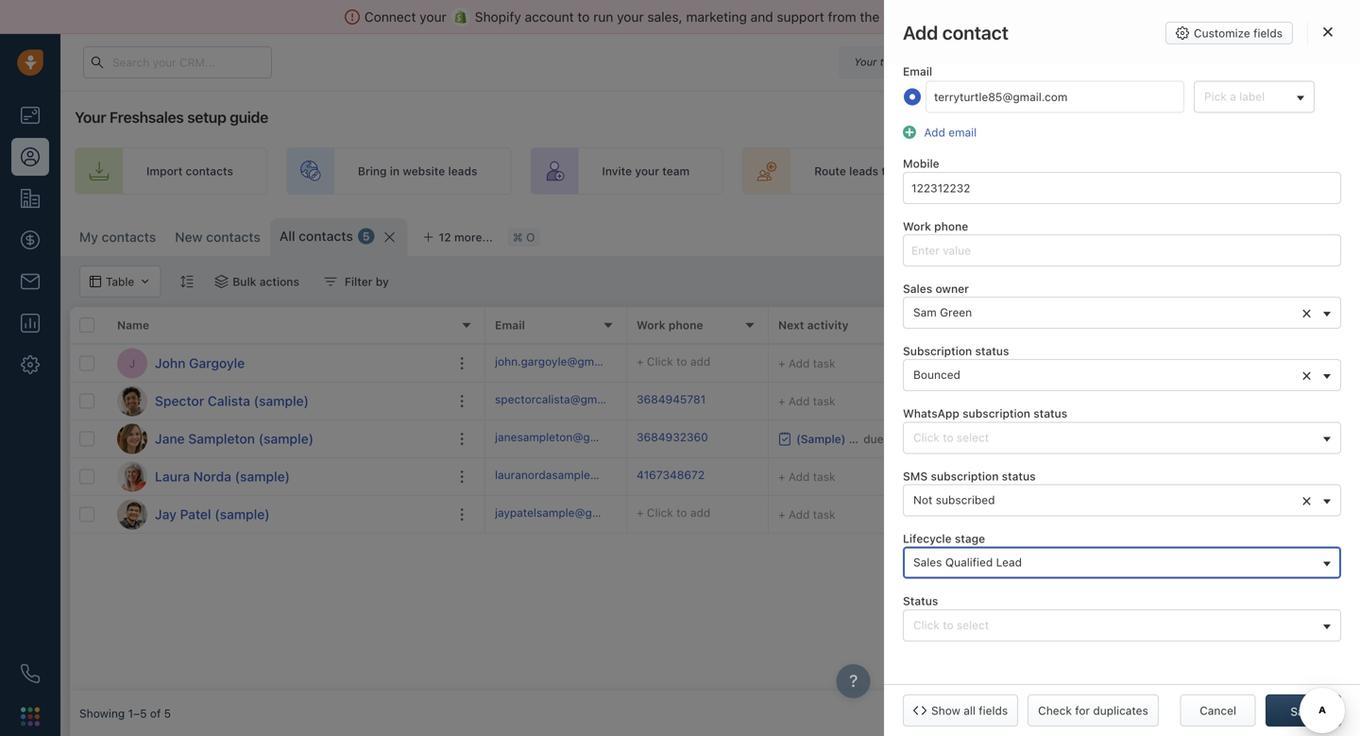 Task type: describe. For each thing, give the bounding box(es) containing it.
connect your
[[365, 9, 447, 25]]

l image
[[117, 462, 147, 492]]

1 leads from the left
[[448, 164, 478, 178]]

select for status
[[957, 618, 990, 631]]

46
[[920, 430, 940, 448]]

click down "status"
[[914, 618, 940, 631]]

4167348672 link
[[637, 467, 705, 487]]

pick a label button
[[1194, 81, 1315, 113]]

all contacts link
[[280, 227, 353, 246]]

customize fields
[[1195, 26, 1283, 40]]

work inside add contact dialog
[[903, 219, 932, 233]]

laura norda (sample) link
[[155, 467, 290, 486]]

phone inside grid
[[669, 318, 704, 332]]

more...
[[455, 231, 493, 244]]

owner inside grid
[[1237, 318, 1271, 332]]

phone image
[[21, 664, 40, 683]]

what's new image
[[1226, 55, 1239, 68]]

press space to select this row. row containing john gargoyle
[[70, 345, 486, 383]]

press space to select this row. row containing jay patel (sample)
[[70, 496, 486, 534]]

spectorcalista@gmail.com
[[495, 393, 636, 406]]

Search your CRM... text field
[[83, 46, 272, 78]]

to right 46
[[943, 431, 954, 444]]

import contacts for import contacts button
[[1112, 228, 1199, 241]]

3684932360 link
[[637, 429, 708, 449]]

a
[[1231, 90, 1237, 103]]

of
[[150, 707, 161, 720]]

showing 1–5 of 5
[[79, 707, 171, 720]]

0 vertical spatial status
[[976, 344, 1010, 358]]

set up 
[[1324, 164, 1361, 178]]

2 team from the left
[[924, 164, 951, 178]]

contacts inside button
[[1151, 228, 1199, 241]]

import for import contacts button
[[1112, 228, 1148, 241]]

container_wx8msf4aqz5i3rn1 image for 'filter by' button
[[324, 275, 337, 288]]

cancel
[[1200, 704, 1237, 717]]

jay patel (sample)
[[155, 507, 270, 522]]

by
[[376, 275, 389, 288]]

green inside add contact dialog
[[940, 306, 973, 319]]

lauranordasample@gmail.com link
[[495, 467, 656, 487]]

sam green for 18
[[1227, 508, 1285, 521]]

your for your freshsales setup guide
[[75, 108, 106, 126]]

create sales sequence link
[[1004, 147, 1233, 195]]

to left run
[[578, 9, 590, 25]]

qualified
[[946, 556, 993, 569]]

laura
[[155, 469, 190, 484]]

contact
[[943, 21, 1009, 43]]

j
[[129, 357, 135, 370]]

+ add task for 73
[[779, 357, 836, 370]]

3684945781
[[637, 393, 706, 406]]

sam for 73
[[1227, 357, 1250, 370]]

customize for customize fields
[[1195, 26, 1251, 40]]

cancel button
[[1181, 695, 1256, 727]]

table
[[1037, 228, 1065, 241]]

work phone inside grid
[[637, 318, 704, 332]]

click up sales qualified lead button
[[1073, 508, 1099, 521]]

route leads to your team link
[[743, 147, 985, 195]]

grid containing 73
[[70, 307, 1361, 691]]

subscribed
[[936, 493, 996, 506]]

1 vertical spatial 5
[[164, 707, 171, 720]]

not subscribed
[[914, 493, 996, 506]]

sam green for 73
[[1227, 357, 1285, 370]]

import contacts button
[[1087, 218, 1208, 250]]

subscription for click to select
[[963, 407, 1031, 420]]

email for mobile
[[903, 65, 933, 78]]

freshsales
[[110, 108, 184, 126]]

bring
[[358, 164, 387, 178]]

press space to select this row. row containing jane sampleton (sample)
[[70, 421, 486, 458]]

jaypatelsample@gmail.com link
[[495, 504, 640, 525]]

create
[[1076, 164, 1112, 178]]

show all fields button
[[903, 695, 1019, 727]]

(sample) for jane sampleton (sample)
[[259, 431, 314, 447]]

add for 73
[[691, 355, 711, 368]]

subscription
[[903, 344, 973, 358]]

jane
[[155, 431, 185, 447]]

laura norda (sample)
[[155, 469, 290, 484]]

+ click to add
[[1062, 508, 1136, 521]]

1 vertical spatial fields
[[979, 704, 1008, 717]]

37
[[920, 467, 938, 485]]

whatsapp
[[903, 407, 960, 420]]

(sample) for jay patel (sample)
[[215, 507, 270, 522]]

my
[[79, 229, 98, 245]]

score
[[920, 318, 953, 332]]

john.gargoyle@gmail.com
[[495, 355, 633, 368]]

sam for 18
[[1227, 508, 1250, 521]]

add
[[903, 21, 939, 43]]

customize fields button
[[1166, 22, 1294, 44]]

your trial ends in 21 days
[[855, 56, 978, 68]]

sequence
[[1146, 164, 1199, 178]]

add for 18
[[691, 506, 711, 519]]

owner inside add contact dialog
[[936, 282, 970, 295]]

the
[[860, 9, 880, 25]]

Mobile text field
[[903, 172, 1342, 204]]

(sample) for laura norda (sample)
[[235, 469, 290, 484]]

press space to select this row. row containing 46
[[486, 421, 1361, 458]]

explore plans link
[[1004, 51, 1098, 73]]

18
[[920, 505, 937, 523]]

all
[[280, 228, 295, 244]]

john gargoyle link
[[155, 354, 245, 373]]

plans
[[1058, 55, 1088, 69]]

explore plans
[[1014, 55, 1088, 69]]

add contact button
[[1250, 218, 1351, 250]]

lead
[[997, 556, 1022, 569]]

new contacts
[[175, 229, 261, 245]]

invite your team
[[602, 164, 690, 178]]

× for green
[[1302, 302, 1313, 322]]

jaypatelsample@gmail.com
[[495, 506, 640, 519]]

new
[[175, 229, 203, 245]]

actions
[[260, 275, 299, 288]]

press space to select this row. row containing 73
[[486, 345, 1361, 383]]

check
[[1039, 704, 1072, 717]]

o
[[527, 231, 535, 244]]

⌘
[[513, 231, 523, 244]]

sales qualified lead button
[[903, 547, 1342, 579]]

to left mobile
[[882, 164, 893, 178]]

contacts right all
[[299, 228, 353, 244]]

create sales sequence
[[1076, 164, 1199, 178]]

status
[[903, 595, 939, 608]]

patel
[[180, 507, 211, 522]]

janesampleton@gmail.com link
[[495, 429, 638, 449]]

container_wx8msf4aqz5i3rn1 image for the 'bulk actions' button
[[215, 275, 228, 288]]

add up sales qualified lead button
[[1116, 508, 1136, 521]]

bring in website leads link
[[286, 147, 512, 195]]

set
[[1324, 164, 1342, 178]]

route
[[815, 164, 847, 178]]

54
[[920, 392, 939, 410]]

press space to select this row. row containing 54
[[486, 383, 1361, 421]]

norda
[[193, 469, 231, 484]]

task for 54
[[813, 395, 836, 408]]

sam green inside add contact dialog
[[914, 306, 973, 319]]

green for 73
[[1253, 357, 1285, 370]]

your right connect
[[420, 9, 447, 25]]

buy
[[1115, 355, 1134, 368]]

sam inside add contact dialog
[[914, 306, 937, 319]]

guide
[[230, 108, 268, 126]]

import contacts group
[[1087, 218, 1240, 250]]

pick a label
[[1205, 90, 1265, 103]]

whatsapp subscription status
[[903, 407, 1068, 420]]

sales inside button
[[914, 556, 943, 569]]

add for 73
[[789, 357, 810, 370]]

jane sampleton (sample) link
[[155, 430, 314, 448]]

likely
[[1067, 355, 1098, 368]]

import contacts for import contacts link
[[146, 164, 233, 178]]

Work phone text field
[[903, 234, 1342, 266]]

next activity
[[779, 318, 849, 332]]

contacts down setup
[[186, 164, 233, 178]]

container_wx8msf4aqz5i3rn1 image for customize table button
[[959, 228, 972, 241]]

(sample) for spector calista (sample)
[[254, 393, 309, 409]]

save
[[1291, 705, 1317, 718]]

add for 54
[[789, 395, 810, 408]]

click down whatsapp
[[914, 431, 940, 444]]

show all fields
[[932, 704, 1008, 717]]

click down '4167348672' link
[[647, 506, 674, 519]]



Task type: vqa. For each thing, say whether or not it's contained in the screenshot.


Task type: locate. For each thing, give the bounding box(es) containing it.
3 + add task from the top
[[779, 470, 836, 483]]

1 + add task from the top
[[779, 357, 836, 370]]

fields right all
[[979, 704, 1008, 717]]

1 horizontal spatial team
[[924, 164, 951, 178]]

status for whatsapp subscription status
[[1034, 407, 1068, 420]]

in right bring
[[390, 164, 400, 178]]

leads right website
[[448, 164, 478, 178]]

0 horizontal spatial import contacts
[[146, 164, 233, 178]]

1 vertical spatial import contacts
[[1112, 228, 1199, 241]]

sampleton
[[188, 431, 255, 447]]

row group containing john gargoyle
[[70, 345, 486, 534]]

email up john.gargoyle@gmail.com
[[495, 318, 525, 332]]

spectorcalista@gmail.com link
[[495, 391, 636, 411]]

label
[[1240, 90, 1265, 103]]

green for 18
[[1253, 508, 1285, 521]]

task for 37
[[813, 470, 836, 483]]

calista
[[208, 393, 250, 409]]

3 × from the top
[[1302, 490, 1313, 510]]

route leads to your team
[[815, 164, 951, 178]]

+ add task for 18
[[779, 508, 836, 521]]

from
[[828, 9, 857, 25]]

website
[[403, 164, 445, 178]]

stage
[[955, 532, 986, 545]]

import contacts down "mobile" text field
[[1112, 228, 1199, 241]]

0 vertical spatial work
[[903, 219, 932, 233]]

1 vertical spatial sales
[[1204, 318, 1234, 332]]

setup
[[187, 108, 226, 126]]

team down add email button
[[924, 164, 951, 178]]

in left 21
[[929, 56, 938, 68]]

0 vertical spatial container_wx8msf4aqz5i3rn1 image
[[779, 432, 792, 446]]

j image
[[117, 424, 147, 454]]

1 vertical spatial ×
[[1302, 365, 1313, 385]]

3 task from the top
[[813, 470, 836, 483]]

0 vertical spatial phone
[[935, 219, 969, 233]]

add down '4167348672' link
[[691, 506, 711, 519]]

name row
[[70, 307, 486, 345]]

2 vertical spatial sam green
[[1227, 508, 1285, 521]]

1 row group from the left
[[70, 345, 486, 534]]

3684945781 link
[[637, 391, 706, 411]]

1 select from the top
[[957, 431, 990, 444]]

click to select down whatsapp
[[914, 431, 990, 444]]

(sample)
[[254, 393, 309, 409], [259, 431, 314, 447], [235, 469, 290, 484], [215, 507, 270, 522]]

status down likely
[[1034, 407, 1068, 420]]

2 vertical spatial sam
[[1227, 508, 1250, 521]]

container_wx8msf4aqz5i3rn1 image inside 'filter by' button
[[324, 275, 337, 288]]

(sample) inside "jane sampleton (sample)" link
[[259, 431, 314, 447]]

team
[[663, 164, 690, 178], [924, 164, 951, 178]]

press space to select this row. row containing 18
[[486, 496, 1361, 534]]

click to select down "status"
[[914, 618, 990, 631]]

0 vertical spatial import
[[146, 164, 183, 178]]

sales owner inside grid
[[1204, 318, 1271, 332]]

bring in website leads
[[358, 164, 478, 178]]

work phone down mobile
[[903, 219, 969, 233]]

phone up the 3684945781
[[669, 318, 704, 332]]

12
[[439, 231, 451, 244]]

import contacts inside button
[[1112, 228, 1199, 241]]

sales
[[1115, 164, 1143, 178]]

my contacts button
[[70, 218, 166, 256], [79, 229, 156, 245]]

your right run
[[617, 9, 644, 25]]

phone left customize table
[[935, 219, 969, 233]]

work phone inside add contact dialog
[[903, 219, 969, 233]]

press space to select this row. row containing laura norda (sample)
[[70, 458, 486, 496]]

your for your trial ends in 21 days
[[855, 56, 877, 68]]

click to select button down sales qualified lead button
[[903, 609, 1342, 641]]

account
[[525, 9, 574, 25]]

all contacts 5
[[280, 228, 370, 244]]

press space to select this row. row
[[70, 345, 486, 383], [486, 345, 1361, 383], [70, 383, 486, 421], [486, 383, 1361, 421], [70, 421, 486, 458], [486, 421, 1361, 458], [70, 458, 486, 496], [486, 458, 1361, 496], [70, 496, 486, 534], [486, 496, 1361, 534]]

0 horizontal spatial work phone
[[637, 318, 704, 332]]

1 vertical spatial sam
[[1227, 357, 1250, 370]]

fields left close icon
[[1254, 26, 1283, 40]]

your left freshsales
[[75, 108, 106, 126]]

5 up filter by
[[363, 230, 370, 243]]

shopify
[[475, 9, 521, 25]]

j image
[[117, 499, 147, 530]]

1 click to select button from the top
[[903, 422, 1342, 454]]

spector
[[155, 393, 204, 409]]

import contacts down setup
[[146, 164, 233, 178]]

0 vertical spatial click to select
[[914, 431, 990, 444]]

container_wx8msf4aqz5i3rn1 image
[[779, 432, 792, 446], [1209, 508, 1222, 521]]

work phone up the 3684945781
[[637, 318, 704, 332]]

click to select
[[914, 431, 990, 444], [914, 618, 990, 631]]

1 vertical spatial owner
[[1237, 318, 1271, 332]]

send email image
[[1184, 57, 1197, 69]]

click to select for whatsapp subscription status
[[914, 431, 990, 444]]

0 horizontal spatial owner
[[936, 282, 970, 295]]

s image
[[117, 386, 147, 416]]

to up the 3684945781
[[677, 355, 687, 368]]

freshworks switcher image
[[21, 707, 40, 726]]

+ add task for 37
[[779, 470, 836, 483]]

bounced
[[914, 368, 961, 381]]

bulk
[[233, 275, 257, 288]]

customize inside add contact dialog
[[1195, 26, 1251, 40]]

add
[[925, 126, 946, 139], [1275, 228, 1297, 241], [789, 357, 810, 370], [789, 395, 810, 408], [789, 470, 810, 483], [789, 508, 810, 521]]

status right subscription
[[976, 344, 1010, 358]]

0 horizontal spatial container_wx8msf4aqz5i3rn1 image
[[779, 432, 792, 446]]

work
[[903, 219, 932, 233], [637, 318, 666, 332]]

click to select button
[[903, 422, 1342, 454], [903, 609, 1342, 641]]

green
[[940, 306, 973, 319], [1253, 357, 1285, 370], [1253, 508, 1285, 521]]

5 inside all contacts 5
[[363, 230, 370, 243]]

lifecycle
[[903, 532, 952, 545]]

2 vertical spatial status
[[1002, 470, 1036, 483]]

0 vertical spatial select
[[957, 431, 990, 444]]

1 vertical spatial status
[[1034, 407, 1068, 420]]

to down sales qualified lead
[[943, 618, 954, 631]]

showing
[[79, 707, 125, 720]]

0 horizontal spatial 5
[[164, 707, 171, 720]]

add for 37
[[789, 470, 810, 483]]

1 horizontal spatial phone
[[935, 219, 969, 233]]

container_wx8msf4aqz5i3rn1 image right the buy at right top
[[1209, 357, 1222, 370]]

0 vertical spatial customize
[[1195, 26, 1251, 40]]

bulk actions button
[[202, 266, 312, 298]]

add email link
[[920, 126, 977, 139]]

explore
[[1014, 55, 1055, 69]]

tags
[[1062, 318, 1088, 332]]

subscription right whatsapp
[[963, 407, 1031, 420]]

container_wx8msf4aqz5i3rn1 image inside the 'bulk actions' button
[[215, 275, 228, 288]]

container_wx8msf4aqz5i3rn1 image
[[959, 228, 972, 241], [215, 275, 228, 288], [324, 275, 337, 288], [1209, 357, 1222, 370]]

1 horizontal spatial leads
[[850, 164, 879, 178]]

0 horizontal spatial phone
[[669, 318, 704, 332]]

customize
[[1195, 26, 1251, 40], [976, 228, 1034, 241]]

2 vertical spatial sales
[[914, 556, 943, 569]]

check for duplicates button
[[1028, 695, 1159, 727]]

1 team from the left
[[663, 164, 690, 178]]

import down your freshsales setup guide
[[146, 164, 183, 178]]

2 task from the top
[[813, 395, 836, 408]]

add email
[[925, 126, 977, 139]]

add contact dialog
[[885, 0, 1361, 736]]

click to select button for whatsapp subscription status
[[903, 422, 1342, 454]]

2 click to select button from the top
[[903, 609, 1342, 641]]

2 vertical spatial ×
[[1302, 490, 1313, 510]]

work down mobile
[[903, 219, 932, 233]]

select down qualified
[[957, 618, 990, 631]]

0 horizontal spatial sales owner
[[903, 282, 970, 295]]

janesampleton@gmail.com 3684932360
[[495, 430, 708, 444]]

subscription for not subscribed
[[931, 470, 999, 483]]

your left trial
[[855, 56, 877, 68]]

to left the buy at right top
[[1101, 355, 1111, 368]]

1 horizontal spatial sales owner
[[1204, 318, 1271, 332]]

trial
[[880, 56, 899, 68]]

1 vertical spatial green
[[1253, 357, 1285, 370]]

1 vertical spatial subscription
[[931, 470, 999, 483]]

click to select button for status
[[903, 609, 1342, 641]]

check for duplicates
[[1039, 704, 1149, 717]]

1 horizontal spatial fields
[[1254, 26, 1283, 40]]

+ add task for 54
[[779, 395, 836, 408]]

0 vertical spatial ×
[[1302, 302, 1313, 322]]

0 vertical spatial work phone
[[903, 219, 969, 233]]

next
[[779, 318, 805, 332]]

task for 73
[[813, 357, 836, 370]]

contacts down sequence
[[1151, 228, 1199, 241]]

container_wx8msf4aqz5i3rn1 image left filter
[[324, 275, 337, 288]]

spectorcalista@gmail.com 3684945781
[[495, 393, 706, 406]]

team right invite
[[663, 164, 690, 178]]

email right trial
[[903, 65, 933, 78]]

4 task from the top
[[813, 508, 836, 521]]

sales owner
[[903, 282, 970, 295], [1204, 318, 1271, 332]]

leads right route
[[850, 164, 879, 178]]

phone
[[935, 219, 969, 233], [669, 318, 704, 332]]

run
[[594, 9, 614, 25]]

bulk actions
[[233, 275, 299, 288]]

1 horizontal spatial 5
[[363, 230, 370, 243]]

john gargoyle
[[155, 355, 245, 371]]

0 vertical spatial sales
[[903, 282, 933, 295]]

1 × from the top
[[1302, 302, 1313, 322]]

0 vertical spatial sam green
[[914, 306, 973, 319]]

invite your team link
[[531, 147, 724, 195]]

0 vertical spatial subscription
[[963, 407, 1031, 420]]

crm.
[[884, 9, 917, 25]]

email
[[903, 65, 933, 78], [495, 318, 525, 332]]

1 vertical spatial select
[[957, 618, 990, 631]]

phone element
[[11, 655, 49, 693]]

0 vertical spatial green
[[940, 306, 973, 319]]

add inside dialog
[[925, 126, 946, 139]]

1 horizontal spatial customize
[[1195, 26, 1251, 40]]

2 row group from the left
[[486, 345, 1361, 534]]

⌘ o
[[513, 231, 535, 244]]

email inside grid
[[495, 318, 525, 332]]

0 vertical spatial email
[[903, 65, 933, 78]]

0 vertical spatial owner
[[936, 282, 970, 295]]

email for work phone
[[495, 318, 525, 332]]

name
[[117, 318, 149, 332]]

press space to select this row. row containing 37
[[486, 458, 1361, 496]]

1 vertical spatial in
[[390, 164, 400, 178]]

2 select from the top
[[957, 618, 990, 631]]

status for sms subscription status
[[1002, 470, 1036, 483]]

to up sales qualified lead button
[[1102, 508, 1113, 521]]

all
[[964, 704, 976, 717]]

1 vertical spatial work
[[637, 318, 666, 332]]

filter by
[[345, 275, 389, 288]]

1 vertical spatial sales owner
[[1204, 318, 1271, 332]]

0 horizontal spatial leads
[[448, 164, 478, 178]]

add up the 3684945781
[[691, 355, 711, 368]]

jane sampleton (sample)
[[155, 431, 314, 447]]

1 horizontal spatial work phone
[[903, 219, 969, 233]]

contacts right new
[[206, 229, 261, 245]]

john
[[155, 355, 186, 371]]

jay patel (sample) link
[[155, 505, 270, 524]]

1 vertical spatial your
[[75, 108, 106, 126]]

1 horizontal spatial container_wx8msf4aqz5i3rn1 image
[[1209, 508, 1222, 521]]

container_wx8msf4aqz5i3rn1 image inside customize table button
[[959, 228, 972, 241]]

+ add task
[[779, 357, 836, 370], [779, 395, 836, 408], [779, 470, 836, 483], [779, 508, 836, 521]]

your down add email button
[[896, 164, 920, 178]]

0 horizontal spatial work
[[637, 318, 666, 332]]

press space to select this row. row containing spector calista (sample)
[[70, 383, 486, 421]]

subscription up subscribed
[[931, 470, 999, 483]]

customize left table
[[976, 228, 1034, 241]]

4167348672
[[637, 468, 705, 481]]

add contact
[[1275, 228, 1342, 241]]

close image
[[1324, 26, 1333, 37]]

import contacts
[[146, 164, 233, 178], [1112, 228, 1199, 241]]

1 vertical spatial email
[[495, 318, 525, 332]]

1 horizontal spatial owner
[[1237, 318, 1271, 332]]

container_wx8msf4aqz5i3rn1 image left bulk
[[215, 275, 228, 288]]

click to select for status
[[914, 618, 990, 631]]

your freshsales setup guide
[[75, 108, 268, 126]]

import down "mobile" text field
[[1112, 228, 1148, 241]]

1 task from the top
[[813, 357, 836, 370]]

(sample) down "jane sampleton (sample)" link
[[235, 469, 290, 484]]

(sample) inside spector calista (sample) link
[[254, 393, 309, 409]]

work up "john.gargoyle@gmail.com + click to add"
[[637, 318, 666, 332]]

(sample) inside laura norda (sample) link
[[235, 469, 290, 484]]

1 horizontal spatial in
[[929, 56, 938, 68]]

1 vertical spatial click to select
[[914, 618, 990, 631]]

1 vertical spatial customize
[[976, 228, 1034, 241]]

1 vertical spatial work phone
[[637, 318, 704, 332]]

activity
[[808, 318, 849, 332]]

customize for customize table
[[976, 228, 1034, 241]]

1 horizontal spatial your
[[855, 56, 877, 68]]

add email button
[[903, 123, 983, 141]]

grid
[[70, 307, 1361, 691]]

1 horizontal spatial import
[[1112, 228, 1148, 241]]

2 click to select from the top
[[914, 618, 990, 631]]

1 click to select from the top
[[914, 431, 990, 444]]

container_wx8msf4aqz5i3rn1 image left customize table
[[959, 228, 972, 241]]

your
[[420, 9, 447, 25], [617, 9, 644, 25], [635, 164, 660, 178], [896, 164, 920, 178]]

0 vertical spatial 5
[[363, 230, 370, 243]]

0 vertical spatial in
[[929, 56, 938, 68]]

contacts right my
[[102, 229, 156, 245]]

0 horizontal spatial your
[[75, 108, 106, 126]]

2 × from the top
[[1302, 365, 1313, 385]]

status down whatsapp subscription status
[[1002, 470, 1036, 483]]

new contacts button
[[166, 218, 270, 256], [175, 229, 261, 245]]

0 horizontal spatial import
[[146, 164, 183, 178]]

add for 18
[[789, 508, 810, 521]]

0 vertical spatial sam
[[914, 306, 937, 319]]

0 horizontal spatial in
[[390, 164, 400, 178]]

task for 18
[[813, 508, 836, 521]]

(sample) right calista
[[254, 393, 309, 409]]

(sample) down laura norda (sample) link
[[215, 507, 270, 522]]

0 horizontal spatial fields
[[979, 704, 1008, 717]]

phone inside add contact dialog
[[935, 219, 969, 233]]

× for subscribed
[[1302, 490, 1313, 510]]

row group containing 73
[[486, 345, 1361, 534]]

1 vertical spatial container_wx8msf4aqz5i3rn1 image
[[1209, 508, 1222, 521]]

0 vertical spatial sales owner
[[903, 282, 970, 295]]

filter by button
[[312, 266, 401, 298]]

row group
[[70, 345, 486, 534], [486, 345, 1361, 534]]

(sample) right sampleton
[[259, 431, 314, 447]]

email inside add contact dialog
[[903, 65, 933, 78]]

invite
[[602, 164, 632, 178]]

sales inside grid
[[1204, 318, 1234, 332]]

jay
[[155, 507, 177, 522]]

1 horizontal spatial import contacts
[[1112, 228, 1199, 241]]

1 horizontal spatial email
[[903, 65, 933, 78]]

days
[[955, 56, 978, 68]]

sms subscription status
[[903, 470, 1036, 483]]

1 horizontal spatial work
[[903, 219, 932, 233]]

import inside button
[[1112, 228, 1148, 241]]

(sample) inside the jay patel (sample) link
[[215, 507, 270, 522]]

0 vertical spatial click to select button
[[903, 422, 1342, 454]]

in
[[929, 56, 938, 68], [390, 164, 400, 178]]

add contact
[[903, 21, 1009, 43]]

click up the 3684945781
[[647, 355, 674, 368]]

your right invite
[[635, 164, 660, 178]]

sales owner inside add contact dialog
[[903, 282, 970, 295]]

customize up 'what's new' image on the top right
[[1195, 26, 1251, 40]]

select down whatsapp subscription status
[[957, 431, 990, 444]]

import for import contacts link
[[146, 164, 183, 178]]

likely to buy
[[1067, 355, 1134, 368]]

add
[[691, 355, 711, 368], [691, 506, 711, 519], [1116, 508, 1136, 521]]

work inside grid
[[637, 318, 666, 332]]

janesampleton@gmail.com
[[495, 430, 638, 444]]

2 vertical spatial green
[[1253, 508, 1285, 521]]

to down '4167348672' link
[[677, 506, 687, 519]]

select for whatsapp subscription status
[[957, 431, 990, 444]]

ends
[[902, 56, 926, 68]]

4 + add task from the top
[[779, 508, 836, 521]]

0 vertical spatial import contacts
[[146, 164, 233, 178]]

0 horizontal spatial customize
[[976, 228, 1034, 241]]

12 more... button
[[413, 224, 503, 250]]

0 horizontal spatial email
[[495, 318, 525, 332]]

0 horizontal spatial team
[[663, 164, 690, 178]]

spector calista (sample) link
[[155, 392, 309, 411]]

2 + add task from the top
[[779, 395, 836, 408]]

1 vertical spatial click to select button
[[903, 609, 1342, 641]]

1 vertical spatial import
[[1112, 228, 1148, 241]]

1 vertical spatial sam green
[[1227, 357, 1285, 370]]

5 right of
[[164, 707, 171, 720]]

Start typing... email field
[[926, 81, 1185, 113]]

mobile
[[903, 157, 940, 170]]

0 vertical spatial fields
[[1254, 26, 1283, 40]]

2 leads from the left
[[850, 164, 879, 178]]

click to select button down the buy at right top
[[903, 422, 1342, 454]]

my contacts
[[79, 229, 156, 245]]

0 vertical spatial your
[[855, 56, 877, 68]]

1 vertical spatial phone
[[669, 318, 704, 332]]

×
[[1302, 302, 1313, 322], [1302, 365, 1313, 385], [1302, 490, 1313, 510]]



